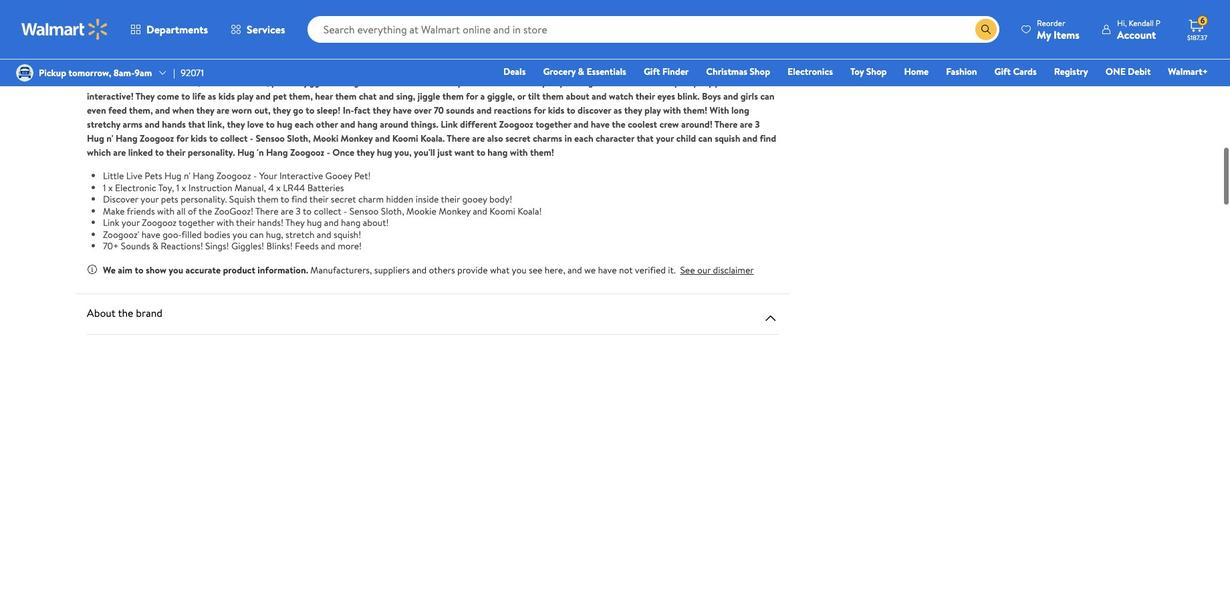 Task type: vqa. For each thing, say whether or not it's contained in the screenshot.
2nd 'a' from the left
no



Task type: locate. For each thing, give the bounding box(es) containing it.
with up squishy
[[679, 62, 697, 75]]

- up squish!
[[344, 204, 347, 218]]

0 horizontal spatial them,
[[129, 104, 153, 117]]

0 vertical spatial live
[[111, 62, 127, 75]]

0 horizontal spatial there
[[255, 204, 279, 218]]

link inside little live pets hug n' hang zoogooz are the wildest, gooey pet you can get! they are the squishiest, stretchiest, cutest pets that love to hang out with you. zoogooz are like no other animal around, kids can stretch, pat and jiggle these goo-filled friends and they will react in so many ways! zoogooz are electronic squishy toy pets that are so interactive! they come to life as kids play and pet them, hear them chat and sing, jiggle them for a giggle, or tilt them about and watch their eyes blink. boys and girls can even feed them, and when they are worn out, they go to sleep! in-fact they have over 70 sounds and reactions for kids to discover as they play with them! with long stretchy arms and hands that link, they love to hug each other and hang around things. link different zoogooz together and have the coolest crew around! there are 3 hug n' hang zoogooz for kids to collect - sensoo sloth, mooki monkey and koomi koala. there are also secret charms in each character that your child can squish and find which are linked to their personality. hug 'n hang zoogooz - once they hug you, you'll just want to hang with them!
[[441, 118, 458, 131]]

about the brand
[[87, 305, 163, 320]]

1 vertical spatial other
[[316, 118, 338, 131]]

personality.
[[188, 146, 235, 159], [181, 193, 227, 206]]

 image
[[16, 64, 33, 82]]

0 horizontal spatial shop
[[750, 65, 770, 78]]

0 horizontal spatial friends
[[127, 204, 155, 218]]

0 horizontal spatial gooey
[[303, 62, 328, 75]]

and up 70
[[427, 76, 442, 89]]

find
[[760, 132, 777, 145], [292, 193, 307, 206]]

goo- down all
[[163, 228, 182, 241]]

1 horizontal spatial pet
[[330, 62, 344, 75]]

2 horizontal spatial there
[[715, 118, 738, 131]]

christmas shop
[[706, 65, 770, 78]]

discover
[[103, 193, 138, 206]]

0 vertical spatial together
[[536, 118, 572, 131]]

hang
[[178, 62, 200, 75], [116, 132, 138, 145], [266, 146, 288, 159], [193, 169, 214, 183]]

0 horizontal spatial monkey
[[341, 132, 373, 145]]

gooey left body!
[[462, 193, 487, 206]]

2 vertical spatial n'
[[184, 169, 191, 183]]

mookie
[[406, 204, 437, 218]]

hang inside little live pets hug n' hang zoogooz - your interactive gooey pet! 1 x electronic toy, 1 x instruction manual, 4 x lr44 batteries discover your pets personality. squish them to find their secret charm hidden inside their gooey body! make friends with all of the zoogooz! there are 3 to collect - sensoo sloth, mookie monkey and koomi koala! link your zoogooz together with their hands! they hug and hang about! zoogooz' have goo-filled bodies you can hug, stretch and squish! 70+ sounds & reactions! sings! giggles! blinks! feeds and more!
[[193, 169, 214, 183]]

toy shop link
[[845, 64, 893, 79]]

gift for gift cards
[[995, 65, 1011, 78]]

collect inside little live pets hug n' hang zoogooz - your interactive gooey pet! 1 x electronic toy, 1 x instruction manual, 4 x lr44 batteries discover your pets personality. squish them to find their secret charm hidden inside their gooey body! make friends with all of the zoogooz! there are 3 to collect - sensoo sloth, mookie monkey and koomi koala! link your zoogooz together with their hands! they hug and hang about! zoogooz' have goo-filled bodies you can hug, stretch and squish! 70+ sounds & reactions! sings! giggles! blinks! feeds and more!
[[314, 204, 341, 218]]

they inside little live pets hug n' hang zoogooz - your interactive gooey pet! 1 x electronic toy, 1 x instruction manual, 4 x lr44 batteries discover your pets personality. squish them to find their secret charm hidden inside their gooey body! make friends with all of the zoogooz! there are 3 to collect - sensoo sloth, mookie monkey and koomi koala! link your zoogooz together with their hands! they hug and hang about! zoogooz' have goo-filled bodies you can hug, stretch and squish! 70+ sounds & reactions! sings! giggles! blinks! feeds and more!
[[286, 216, 305, 229]]

1 vertical spatial gooey
[[462, 193, 487, 206]]

0 horizontal spatial in
[[504, 76, 511, 89]]

monkey inside little live pets hug n' hang zoogooz - your interactive gooey pet! 1 x electronic toy, 1 x instruction manual, 4 x lr44 batteries discover your pets personality. squish them to find their secret charm hidden inside their gooey body! make friends with all of the zoogooz! there are 3 to collect - sensoo sloth, mookie monkey and koomi koala! link your zoogooz together with their hands! they hug and hang about! zoogooz' have goo-filled bodies you can hug, stretch and squish! 70+ sounds & reactions! sings! giggles! blinks! feeds and more!
[[439, 204, 471, 218]]

little for little live pets hug n' hang zoogooz are the wildest, gooey pet you can get! they are the squishiest, stretchiest, cutest pets that love to hang out with you. zoogooz are like no other animal around, kids can stretch, pat and jiggle these goo-filled friends and they will react in so many ways! zoogooz are electronic squishy toy pets that are so interactive! they come to life as kids play and pet them, hear them chat and sing, jiggle them for a giggle, or tilt them about and watch their eyes blink. boys and girls can even feed them, and when they are worn out, they go to sleep! in-fact they have over 70 sounds and reactions for kids to discover as they play with them! with long stretchy arms and hands that link, they love to hug each other and hang around things. link different zoogooz together and have the coolest crew around! there are 3 hug n' hang zoogooz for kids to collect - sensoo sloth, mooki monkey and koomi koala. there are also secret charms in each character that your child can squish and find which are linked to their personality. hug 'n hang zoogooz - once they hug you, you'll just want to hang with them!
[[87, 62, 109, 75]]

you right bodies
[[233, 228, 247, 241]]

you inside little live pets hug n' hang zoogooz - your interactive gooey pet! 1 x electronic toy, 1 x instruction manual, 4 x lr44 batteries discover your pets personality. squish them to find their secret charm hidden inside their gooey body! make friends with all of the zoogooz! there are 3 to collect - sensoo sloth, mookie monkey and koomi koala! link your zoogooz together with their hands! they hug and hang about! zoogooz' have goo-filled bodies you can hug, stretch and squish! 70+ sounds & reactions! sings! giggles! blinks! feeds and more!
[[233, 228, 247, 241]]

1 horizontal spatial so
[[769, 76, 778, 89]]

2 shop from the left
[[866, 65, 887, 78]]

about the brand image
[[763, 310, 779, 326]]

2 vertical spatial there
[[255, 204, 279, 218]]

0 vertical spatial n'
[[169, 62, 176, 75]]

squishiest,
[[450, 62, 493, 75]]

in-
[[343, 104, 354, 117]]

0 horizontal spatial secret
[[331, 193, 356, 206]]

1 horizontal spatial sloth,
[[381, 204, 404, 218]]

will
[[464, 76, 478, 89]]

gift inside gift cards link
[[995, 65, 1011, 78]]

we
[[103, 263, 116, 277]]

watch
[[609, 90, 634, 103]]

1 vertical spatial secret
[[331, 193, 356, 206]]

1 vertical spatial love
[[247, 118, 264, 131]]

1 horizontal spatial them,
[[289, 90, 313, 103]]

1 vertical spatial 3
[[296, 204, 301, 218]]

out,
[[254, 104, 271, 117]]

other right no
[[116, 76, 138, 89]]

over
[[414, 104, 432, 117]]

play
[[237, 90, 254, 103], [645, 104, 661, 117]]

my
[[1037, 27, 1051, 42]]

interactive
[[279, 169, 323, 183]]

giggle,
[[487, 90, 515, 103]]

1 horizontal spatial for
[[466, 90, 478, 103]]

1 horizontal spatial as
[[614, 104, 622, 117]]

0 vertical spatial there
[[715, 118, 738, 131]]

1
[[103, 181, 106, 194], [176, 181, 179, 194]]

are inside little live pets hug n' hang zoogooz - your interactive gooey pet! 1 x electronic toy, 1 x instruction manual, 4 x lr44 batteries discover your pets personality. squish them to find their secret charm hidden inside their gooey body! make friends with all of the zoogooz! there are 3 to collect - sensoo sloth, mookie monkey and koomi koala! link your zoogooz together with their hands! they hug and hang about! zoogooz' have goo-filled bodies you can hug, stretch and squish! 70+ sounds & reactions! sings! giggles! blinks! feeds and more!
[[281, 204, 294, 218]]

0 horizontal spatial collect
[[220, 132, 248, 145]]

1 vertical spatial &
[[152, 239, 158, 253]]

pets up animal
[[129, 62, 147, 75]]

1 horizontal spatial in
[[565, 132, 572, 145]]

1 vertical spatial for
[[534, 104, 546, 117]]

sloth, left mooki
[[287, 132, 311, 145]]

little
[[87, 62, 109, 75], [103, 169, 124, 183]]

1 vertical spatial pets
[[145, 169, 162, 183]]

them, up go
[[289, 90, 313, 103]]

hang up the around,
[[178, 62, 200, 75]]

0 horizontal spatial sensoo
[[256, 132, 285, 145]]

1 horizontal spatial love
[[611, 62, 627, 75]]

1 vertical spatial personality.
[[181, 193, 227, 206]]

1 gift from the left
[[644, 65, 660, 78]]

and down around
[[375, 132, 390, 145]]

& right sounds
[[152, 239, 158, 253]]

monkey right 'mookie'
[[439, 204, 471, 218]]

product
[[223, 263, 255, 277]]

0 vertical spatial gooey
[[303, 62, 328, 75]]

n' down the stretchy
[[106, 132, 113, 145]]

link inside little live pets hug n' hang zoogooz - your interactive gooey pet! 1 x electronic toy, 1 x instruction manual, 4 x lr44 batteries discover your pets personality. squish them to find their secret charm hidden inside their gooey body! make friends with all of the zoogooz! there are 3 to collect - sensoo sloth, mookie monkey and koomi koala! link your zoogooz together with their hands! they hug and hang about! zoogooz' have goo-filled bodies you can hug, stretch and squish! 70+ sounds & reactions! sings! giggles! blinks! feeds and more!
[[103, 216, 119, 229]]

1 horizontal spatial together
[[536, 118, 572, 131]]

0 horizontal spatial they
[[136, 90, 155, 103]]

batteries
[[307, 181, 344, 194]]

your down crew
[[656, 132, 674, 145]]

together inside little live pets hug n' hang zoogooz - your interactive gooey pet! 1 x electronic toy, 1 x instruction manual, 4 x lr44 batteries discover your pets personality. squish them to find their secret charm hidden inside their gooey body! make friends with all of the zoogooz! there are 3 to collect - sensoo sloth, mookie monkey and koomi koala! link your zoogooz together with their hands! they hug and hang about! zoogooz' have goo-filled bodies you can hug, stretch and squish! 70+ sounds & reactions! sings! giggles! blinks! feeds and more!
[[179, 216, 214, 229]]

jiggle
[[305, 76, 327, 89], [418, 90, 440, 103]]

gift for gift finder
[[644, 65, 660, 78]]

gift
[[644, 65, 660, 78], [995, 65, 1011, 78]]

little inside little live pets hug n' hang zoogooz - your interactive gooey pet! 1 x electronic toy, 1 x instruction manual, 4 x lr44 batteries discover your pets personality. squish them to find their secret charm hidden inside their gooey body! make friends with all of the zoogooz! there are 3 to collect - sensoo sloth, mookie monkey and koomi koala! link your zoogooz together with their hands! they hug and hang about! zoogooz' have goo-filled bodies you can hug, stretch and squish! 70+ sounds & reactions! sings! giggles! blinks! feeds and more!
[[103, 169, 124, 183]]

reorder
[[1037, 17, 1066, 28]]

0 horizontal spatial &
[[152, 239, 158, 253]]

little up discover
[[103, 169, 124, 183]]

3
[[755, 118, 760, 131], [296, 204, 301, 218]]

interactive!
[[87, 90, 134, 103]]

them! down charms
[[530, 146, 554, 159]]

pets right toy
[[715, 76, 733, 89]]

1 horizontal spatial shop
[[866, 65, 887, 78]]

these
[[329, 76, 352, 89]]

hang up of
[[193, 169, 214, 183]]

1 horizontal spatial gooey
[[462, 193, 487, 206]]

1 horizontal spatial they
[[286, 216, 305, 229]]

1 vertical spatial live
[[126, 169, 142, 183]]

Search search field
[[307, 16, 1000, 43]]

zoogooz right you.
[[718, 62, 752, 75]]

also
[[487, 132, 503, 145]]

together
[[536, 118, 572, 131], [179, 216, 214, 229]]

charms
[[533, 132, 562, 145]]

pickup tomorrow, 8am-9am
[[39, 66, 152, 80]]

sensoo inside little live pets hug n' hang zoogooz - your interactive gooey pet! 1 x electronic toy, 1 x instruction manual, 4 x lr44 batteries discover your pets personality. squish them to find their secret charm hidden inside their gooey body! make friends with all of the zoogooz! there are 3 to collect - sensoo sloth, mookie monkey and koomi koala! link your zoogooz together with their hands! they hug and hang about! zoogooz' have goo-filled bodies you can hug, stretch and squish! 70+ sounds & reactions! sings! giggles! blinks! feeds and more!
[[350, 204, 379, 218]]

0 horizontal spatial sloth,
[[287, 132, 311, 145]]

2 vertical spatial they
[[286, 216, 305, 229]]

love
[[611, 62, 627, 75], [247, 118, 264, 131]]

0 horizontal spatial for
[[176, 132, 188, 145]]

and right chat
[[379, 90, 394, 103]]

monkey up once
[[341, 132, 373, 145]]

goo- up chat
[[354, 76, 373, 89]]

1 vertical spatial collect
[[314, 204, 341, 218]]

live
[[111, 62, 127, 75], [126, 169, 142, 183]]

0 vertical spatial them,
[[289, 90, 313, 103]]

hug inside little live pets hug n' hang zoogooz - your interactive gooey pet! 1 x electronic toy, 1 x instruction manual, 4 x lr44 batteries discover your pets personality. squish them to find their secret charm hidden inside their gooey body! make friends with all of the zoogooz! there are 3 to collect - sensoo sloth, mookie monkey and koomi koala! link your zoogooz together with their hands! they hug and hang about! zoogooz' have goo-filled bodies you can hug, stretch and squish! 70+ sounds & reactions! sings! giggles! blinks! feeds and more!
[[165, 169, 182, 183]]

coolest
[[628, 118, 657, 131]]

1 horizontal spatial goo-
[[354, 76, 373, 89]]

2 gift from the left
[[995, 65, 1011, 78]]

1 vertical spatial filled
[[182, 228, 202, 241]]

their right inside
[[441, 193, 460, 206]]

they up around
[[373, 104, 391, 117]]

sing,
[[396, 90, 416, 103]]

you.
[[699, 62, 716, 75]]

1 vertical spatial koomi
[[490, 204, 515, 218]]

hi,
[[1117, 17, 1127, 28]]

3 inside little live pets hug n' hang zoogooz are the wildest, gooey pet you can get! they are the squishiest, stretchiest, cutest pets that love to hang out with you. zoogooz are like no other animal around, kids can stretch, pat and jiggle these goo-filled friends and they will react in so many ways! zoogooz are electronic squishy toy pets that are so interactive! they come to life as kids play and pet them, hear them chat and sing, jiggle them for a giggle, or tilt them about and watch their eyes blink. boys and girls can even feed them, and when they are worn out, they go to sleep! in-fact they have over 70 sounds and reactions for kids to discover as they play with them! with long stretchy arms and hands that link, they love to hug each other and hang around things. link different zoogooz together and have the coolest crew around! there are 3 hug n' hang zoogooz for kids to collect - sensoo sloth, mooki monkey and koomi koala. there are also secret charms in each character that your child can squish and find which are linked to their personality. hug 'n hang zoogooz - once they hug you, you'll just want to hang with them!
[[755, 118, 760, 131]]

1 vertical spatial little
[[103, 169, 124, 183]]

x
[[108, 181, 113, 194], [182, 181, 186, 194], [276, 181, 281, 194]]

gooey
[[303, 62, 328, 75], [462, 193, 487, 206]]

zoogooz'
[[103, 228, 139, 241]]

electronic
[[115, 181, 156, 194]]

&
[[578, 65, 584, 78], [152, 239, 158, 253]]

0 horizontal spatial your
[[122, 216, 140, 229]]

shop right 'toy'
[[866, 65, 887, 78]]

the inside little live pets hug n' hang zoogooz - your interactive gooey pet! 1 x electronic toy, 1 x instruction manual, 4 x lr44 batteries discover your pets personality. squish them to find their secret charm hidden inside their gooey body! make friends with all of the zoogooz! there are 3 to collect - sensoo sloth, mookie monkey and koomi koala! link your zoogooz together with their hands! they hug and hang about! zoogooz' have goo-filled bodies you can hug, stretch and squish! 70+ sounds & reactions! sings! giggles! blinks! feeds and more!
[[199, 204, 212, 218]]

manufacturers,
[[311, 263, 372, 277]]

christmas shop link
[[700, 64, 776, 79]]

1 vertical spatial sensoo
[[350, 204, 379, 218]]

they right "hug," at the top left of the page
[[286, 216, 305, 229]]

1 horizontal spatial link
[[441, 118, 458, 131]]

0 vertical spatial pets
[[572, 62, 589, 75]]

are up link, in the top left of the page
[[217, 104, 229, 117]]

collect inside little live pets hug n' hang zoogooz are the wildest, gooey pet you can get! they are the squishiest, stretchiest, cutest pets that love to hang out with you. zoogooz are like no other animal around, kids can stretch, pat and jiggle these goo-filled friends and they will react in so many ways! zoogooz are electronic squishy toy pets that are so interactive! they come to life as kids play and pet them, hear them chat and sing, jiggle them for a giggle, or tilt them about and watch their eyes blink. boys and girls can even feed them, and when they are worn out, they go to sleep! in-fact they have over 70 sounds and reactions for kids to discover as they play with them! with long stretchy arms and hands that link, they love to hug each other and hang around things. link different zoogooz together and have the coolest crew around! there are 3 hug n' hang zoogooz for kids to collect - sensoo sloth, mooki monkey and koomi koala. there are also secret charms in each character that your child can squish and find which are linked to their personality. hug 'n hang zoogooz - once they hug you, you'll just want to hang with them!
[[220, 132, 248, 145]]

'n
[[257, 146, 264, 159]]

live down the linked
[[126, 169, 142, 183]]

zoogooz
[[202, 62, 236, 75], [718, 62, 752, 75], [573, 76, 607, 89], [499, 118, 533, 131], [140, 132, 174, 145], [290, 146, 325, 159], [217, 169, 251, 183], [142, 216, 177, 229]]

1 horizontal spatial x
[[182, 181, 186, 194]]

friends
[[396, 76, 425, 89], [127, 204, 155, 218]]

wildest,
[[269, 62, 301, 75]]

the right of
[[199, 204, 212, 218]]

gift finder
[[644, 65, 689, 78]]

grocery & essentials link
[[537, 64, 633, 79]]

gift left out
[[644, 65, 660, 78]]

each down go
[[295, 118, 314, 131]]

1 horizontal spatial 3
[[755, 118, 760, 131]]

reorder my items
[[1037, 17, 1080, 42]]

& right grocery
[[578, 65, 584, 78]]

1 vertical spatial friends
[[127, 204, 155, 218]]

one debit link
[[1100, 64, 1157, 79]]

1 horizontal spatial secret
[[505, 132, 531, 145]]

pets inside little live pets hug n' hang zoogooz are the wildest, gooey pet you can get! they are the squishiest, stretchiest, cutest pets that love to hang out with you. zoogooz are like no other animal around, kids can stretch, pat and jiggle these goo-filled friends and they will react in so many ways! zoogooz are electronic squishy toy pets that are so interactive! they come to life as kids play and pet them, hear them chat and sing, jiggle them for a giggle, or tilt them about and watch their eyes blink. boys and girls can even feed them, and when they are worn out, they go to sleep! in-fact they have over 70 sounds and reactions for kids to discover as they play with them! with long stretchy arms and hands that link, they love to hug each other and hang around things. link different zoogooz together and have the coolest crew around! there are 3 hug n' hang zoogooz for kids to collect - sensoo sloth, mooki monkey and koomi koala. there are also secret charms in each character that your child can squish and find which are linked to their personality. hug 'n hang zoogooz - once they hug you, you'll just want to hang with them!
[[129, 62, 147, 75]]

0 vertical spatial little
[[87, 62, 109, 75]]

goo-
[[354, 76, 373, 89], [163, 228, 182, 241]]

pet
[[330, 62, 344, 75], [273, 90, 287, 103]]

with
[[679, 62, 697, 75], [663, 104, 681, 117], [510, 146, 528, 159], [157, 204, 175, 218], [217, 216, 234, 229]]

you up these
[[346, 62, 361, 75]]

see our disclaimer button
[[680, 263, 754, 277]]

6
[[1201, 15, 1205, 26]]

as right life at top
[[208, 90, 216, 103]]

instruction
[[188, 181, 232, 194]]

1 vertical spatial there
[[447, 132, 470, 145]]

hug up feeds
[[307, 216, 322, 229]]

live up no
[[111, 62, 127, 75]]

1 horizontal spatial koomi
[[490, 204, 515, 218]]

0 vertical spatial they
[[398, 62, 417, 75]]

n' inside little live pets hug n' hang zoogooz - your interactive gooey pet! 1 x electronic toy, 1 x instruction manual, 4 x lr44 batteries discover your pets personality. squish them to find their secret charm hidden inside their gooey body! make friends with all of the zoogooz! there are 3 to collect - sensoo sloth, mookie monkey and koomi koala! link your zoogooz together with their hands! they hug and hang about! zoogooz' have goo-filled bodies you can hug, stretch and squish! 70+ sounds & reactions! sings! giggles! blinks! feeds and more!
[[184, 169, 191, 183]]

registry
[[1054, 65, 1088, 78]]

friends down electronic
[[127, 204, 155, 218]]

character
[[596, 132, 635, 145]]

0 vertical spatial your
[[656, 132, 674, 145]]

friends inside little live pets hug n' hang zoogooz are the wildest, gooey pet you can get! they are the squishiest, stretchiest, cutest pets that love to hang out with you. zoogooz are like no other animal around, kids can stretch, pat and jiggle these goo-filled friends and they will react in so many ways! zoogooz are electronic squishy toy pets that are so interactive! they come to life as kids play and pet them, hear them chat and sing, jiggle them for a giggle, or tilt them about and watch their eyes blink. boys and girls can even feed them, and when they are worn out, they go to sleep! in-fact they have over 70 sounds and reactions for kids to discover as they play with them! with long stretchy arms and hands that link, they love to hug each other and hang around things. link different zoogooz together and have the coolest crew around! there are 3 hug n' hang zoogooz for kids to collect - sensoo sloth, mooki monkey and koomi koala. there are also secret charms in each character that your child can squish and find which are linked to their personality. hug 'n hang zoogooz - once they hug you, you'll just want to hang with them!
[[396, 76, 425, 89]]

live inside little live pets hug n' hang zoogooz - your interactive gooey pet! 1 x electronic toy, 1 x instruction manual, 4 x lr44 batteries discover your pets personality. squish them to find their secret charm hidden inside their gooey body! make friends with all of the zoogooz! there are 3 to collect - sensoo sloth, mookie monkey and koomi koala! link your zoogooz together with their hands! they hug and hang about! zoogooz' have goo-filled bodies you can hug, stretch and squish! 70+ sounds & reactions! sings! giggles! blinks! feeds and more!
[[126, 169, 142, 183]]

gift inside gift finder link
[[644, 65, 660, 78]]

0 horizontal spatial love
[[247, 118, 264, 131]]

0 horizontal spatial filled
[[182, 228, 202, 241]]

sloth, left 'mookie'
[[381, 204, 404, 218]]

zoogooz up life at top
[[202, 62, 236, 75]]

1 horizontal spatial monkey
[[439, 204, 471, 218]]

0 horizontal spatial jiggle
[[305, 76, 327, 89]]

can down 'around!'
[[698, 132, 713, 145]]

1 horizontal spatial n'
[[169, 62, 176, 75]]

stretch,
[[238, 76, 269, 89]]

to down link, in the top left of the page
[[209, 132, 218, 145]]

link down 70
[[441, 118, 458, 131]]

find down interactive
[[292, 193, 307, 206]]

deals link
[[498, 64, 532, 79]]

1 1 from the left
[[103, 181, 106, 194]]

to down out, at the top left
[[266, 118, 275, 131]]

1 vertical spatial play
[[645, 104, 661, 117]]

n' for little live pets hug n' hang zoogooz are the wildest, gooey pet you can get! they are the squishiest, stretchiest, cutest pets that love to hang out with you. zoogooz are like no other animal around, kids can stretch, pat and jiggle these goo-filled friends and they will react in so many ways! zoogooz are electronic squishy toy pets that are so interactive! they come to life as kids play and pet them, hear them chat and sing, jiggle them for a giggle, or tilt them about and watch their eyes blink. boys and girls can even feed them, and when they are worn out, they go to sleep! in-fact they have over 70 sounds and reactions for kids to discover as they play with them! with long stretchy arms and hands that link, they love to hug each other and hang around things. link different zoogooz together and have the coolest crew around! there are 3 hug n' hang zoogooz for kids to collect - sensoo sloth, mooki monkey and koomi koala. there are also secret charms in each character that your child can squish and find which are linked to their personality. hug 'n hang zoogooz - once they hug you, you'll just want to hang with them!
[[169, 62, 176, 75]]

hang up more!
[[341, 216, 361, 229]]

provide
[[457, 263, 488, 277]]

as down watch
[[614, 104, 622, 117]]

0 horizontal spatial 3
[[296, 204, 301, 218]]

and
[[287, 76, 302, 89], [427, 76, 442, 89], [256, 90, 271, 103], [379, 90, 394, 103], [592, 90, 607, 103], [723, 90, 738, 103], [155, 104, 170, 117], [477, 104, 492, 117], [145, 118, 160, 131], [340, 118, 355, 131], [574, 118, 589, 131], [375, 132, 390, 145], [743, 132, 758, 145], [473, 204, 487, 218], [324, 216, 339, 229], [317, 228, 331, 241], [321, 239, 336, 253], [412, 263, 427, 277], [568, 263, 582, 277]]

0 horizontal spatial koomi
[[392, 132, 418, 145]]

koomi left 'koala!'
[[490, 204, 515, 218]]

zoogooz up the linked
[[140, 132, 174, 145]]

gooey up hear
[[303, 62, 328, 75]]

little inside little live pets hug n' hang zoogooz are the wildest, gooey pet you can get! they are the squishiest, stretchiest, cutest pets that love to hang out with you. zoogooz are like no other animal around, kids can stretch, pat and jiggle these goo-filled friends and they will react in so many ways! zoogooz are electronic squishy toy pets that are so interactive! they come to life as kids play and pet them, hear them chat and sing, jiggle them for a giggle, or tilt them about and watch their eyes blink. boys and girls can even feed them, and when they are worn out, they go to sleep! in-fact they have over 70 sounds and reactions for kids to discover as they play with them! with long stretchy arms and hands that link, they love to hug each other and hang around things. link different zoogooz together and have the coolest crew around! there are 3 hug n' hang zoogooz for kids to collect - sensoo sloth, mooki monkey and koomi koala. there are also secret charms in each character that your child can squish and find which are linked to their personality. hug 'n hang zoogooz - once they hug you, you'll just want to hang with them!
[[87, 62, 109, 75]]

1 horizontal spatial other
[[316, 118, 338, 131]]

1 vertical spatial goo-
[[163, 228, 182, 241]]

electronic
[[625, 76, 666, 89]]

personality. inside little live pets hug n' hang zoogooz are the wildest, gooey pet you can get! they are the squishiest, stretchiest, cutest pets that love to hang out with you. zoogooz are like no other animal around, kids can stretch, pat and jiggle these goo-filled friends and they will react in so many ways! zoogooz are electronic squishy toy pets that are so interactive! they come to life as kids play and pet them, hear them chat and sing, jiggle them for a giggle, or tilt them about and watch their eyes blink. boys and girls can even feed them, and when they are worn out, they go to sleep! in-fact they have over 70 sounds and reactions for kids to discover as they play with them! with long stretchy arms and hands that link, they love to hug each other and hang around things. link different zoogooz together and have the coolest crew around! there are 3 hug n' hang zoogooz for kids to collect - sensoo sloth, mooki monkey and koomi koala. there are also secret charms in each character that your child can squish and find which are linked to their personality. hug 'n hang zoogooz - once they hug you, you'll just want to hang with them!
[[188, 146, 235, 159]]

there down 4
[[255, 204, 279, 218]]

0 vertical spatial love
[[611, 62, 627, 75]]

there up 'squish'
[[715, 118, 738, 131]]

there up want
[[447, 132, 470, 145]]

2 vertical spatial hug
[[307, 216, 322, 229]]

play up coolest
[[645, 104, 661, 117]]

life
[[192, 90, 206, 103]]

are right get!
[[419, 62, 432, 75]]

other up mooki
[[316, 118, 338, 131]]

fashion link
[[940, 64, 983, 79]]

collect down batteries
[[314, 204, 341, 218]]

hug left you,
[[377, 146, 392, 159]]

0 vertical spatial jiggle
[[305, 76, 327, 89]]

1 vertical spatial them!
[[530, 146, 554, 159]]

koomi up you,
[[392, 132, 418, 145]]

essentials
[[587, 65, 627, 78]]

0 vertical spatial collect
[[220, 132, 248, 145]]

pet up these
[[330, 62, 344, 75]]

with up sings!
[[217, 216, 234, 229]]

product details
[[87, 33, 157, 47]]

2 vertical spatial pets
[[161, 193, 178, 206]]

the up character
[[612, 118, 626, 131]]

kids up life at top
[[202, 76, 219, 89]]

pets inside little live pets hug n' hang zoogooz - your interactive gooey pet! 1 x electronic toy, 1 x instruction manual, 4 x lr44 batteries discover your pets personality. squish them to find their secret charm hidden inside their gooey body! make friends with all of the zoogooz! there are 3 to collect - sensoo sloth, mookie monkey and koomi koala! link your zoogooz together with their hands! they hug and hang about! zoogooz' have goo-filled bodies you can hug, stretch and squish! 70+ sounds & reactions! sings! giggles! blinks! feeds and more!
[[145, 169, 162, 183]]

3 up stretch
[[296, 204, 301, 218]]

you
[[346, 62, 361, 75], [233, 228, 247, 241], [169, 263, 183, 277], [512, 263, 527, 277]]

in
[[504, 76, 511, 89], [565, 132, 572, 145]]

to right aim
[[135, 263, 144, 277]]

can left get!
[[363, 62, 377, 75]]

0 vertical spatial each
[[295, 118, 314, 131]]

in up giggle,
[[504, 76, 511, 89]]

your inside little live pets hug n' hang zoogooz are the wildest, gooey pet you can get! they are the squishiest, stretchiest, cutest pets that love to hang out with you. zoogooz are like no other animal around, kids can stretch, pat and jiggle these goo-filled friends and they will react in so many ways! zoogooz are electronic squishy toy pets that are so interactive! they come to life as kids play and pet them, hear them chat and sing, jiggle them for a giggle, or tilt them about and watch their eyes blink. boys and girls can even feed them, and when they are worn out, they go to sleep! in-fact they have over 70 sounds and reactions for kids to discover as they play with them! with long stretchy arms and hands that link, they love to hug each other and hang around things. link different zoogooz together and have the coolest crew around! there are 3 hug n' hang zoogooz for kids to collect - sensoo sloth, mooki monkey and koomi koala. there are also secret charms in each character that your child can squish and find which are linked to their personality. hug 'n hang zoogooz - once they hug you, you'll just want to hang with them!
[[656, 132, 674, 145]]

hug up all
[[165, 169, 182, 183]]

gooey
[[325, 169, 352, 183]]

0 horizontal spatial pets
[[161, 193, 178, 206]]

n' for little live pets hug n' hang zoogooz - your interactive gooey pet! 1 x electronic toy, 1 x instruction manual, 4 x lr44 batteries discover your pets personality. squish them to find their secret charm hidden inside their gooey body! make friends with all of the zoogooz! there are 3 to collect - sensoo sloth, mookie monkey and koomi koala! link your zoogooz together with their hands! they hug and hang about! zoogooz' have goo-filled bodies you can hug, stretch and squish! 70+ sounds & reactions! sings! giggles! blinks! feeds and more!
[[184, 169, 191, 183]]

goo- inside little live pets hug n' hang zoogooz - your interactive gooey pet! 1 x electronic toy, 1 x instruction manual, 4 x lr44 batteries discover your pets personality. squish them to find their secret charm hidden inside their gooey body! make friends with all of the zoogooz! there are 3 to collect - sensoo sloth, mookie monkey and koomi koala! link your zoogooz together with their hands! they hug and hang about! zoogooz' have goo-filled bodies you can hug, stretch and squish! 70+ sounds & reactions! sings! giggles! blinks! feeds and more!
[[163, 228, 182, 241]]

and right the pat
[[287, 76, 302, 89]]

2 vertical spatial for
[[176, 132, 188, 145]]

0 vertical spatial secret
[[505, 132, 531, 145]]

0 vertical spatial pets
[[129, 62, 147, 75]]

worn
[[232, 104, 252, 117]]

deals
[[504, 65, 526, 78]]

finder
[[663, 65, 689, 78]]

live for little live pets hug n' hang zoogooz are the wildest, gooey pet you can get! they are the squishiest, stretchiest, cutest pets that love to hang out with you. zoogooz are like no other animal around, kids can stretch, pat and jiggle these goo-filled friends and they will react in so many ways! zoogooz are electronic squishy toy pets that are so interactive! they come to life as kids play and pet them, hear them chat and sing, jiggle them for a giggle, or tilt them about and watch their eyes blink. boys and girls can even feed them, and when they are worn out, they go to sleep! in-fact they have over 70 sounds and reactions for kids to discover as they play with them! with long stretchy arms and hands that link, they love to hug each other and hang around things. link different zoogooz together and have the coolest crew around! there are 3 hug n' hang zoogooz for kids to collect - sensoo sloth, mooki monkey and koomi koala. there are also secret charms in each character that your child can squish and find which are linked to their personality. hug 'n hang zoogooz - once they hug you, you'll just want to hang with them!
[[111, 62, 127, 75]]

our
[[697, 263, 711, 277]]

sensoo
[[256, 132, 285, 145], [350, 204, 379, 218]]

1 horizontal spatial your
[[141, 193, 159, 206]]

a
[[480, 90, 485, 103]]

1 horizontal spatial &
[[578, 65, 584, 78]]

reactions!
[[161, 239, 203, 253]]

pets for interactive!
[[129, 62, 147, 75]]

pets left of
[[161, 193, 178, 206]]

them!
[[684, 104, 708, 117], [530, 146, 554, 159]]

hang down the "arms"
[[116, 132, 138, 145]]

0 vertical spatial sensoo
[[256, 132, 285, 145]]

0 horizontal spatial n'
[[106, 132, 113, 145]]

there
[[715, 118, 738, 131], [447, 132, 470, 145], [255, 204, 279, 218]]

the left the brand
[[118, 305, 133, 320]]

find inside little live pets hug n' hang zoogooz are the wildest, gooey pet you can get! they are the squishiest, stretchiest, cutest pets that love to hang out with you. zoogooz are like no other animal around, kids can stretch, pat and jiggle these goo-filled friends and they will react in so many ways! zoogooz are electronic squishy toy pets that are so interactive! they come to life as kids play and pet them, hear them chat and sing, jiggle them for a giggle, or tilt them about and watch their eyes blink. boys and girls can even feed them, and when they are worn out, they go to sleep! in-fact they have over 70 sounds and reactions for kids to discover as they play with them! with long stretchy arms and hands that link, they love to hug each other and hang around things. link different zoogooz together and have the coolest crew around! there are 3 hug n' hang zoogooz for kids to collect - sensoo sloth, mooki monkey and koomi koala. there are also secret charms in each character that your child can squish and find which are linked to their personality. hug 'n hang zoogooz - once they hug you, you'll just want to hang with them!
[[760, 132, 777, 145]]

can right girls
[[761, 90, 775, 103]]

they right once
[[357, 146, 375, 159]]

live for little live pets hug n' hang zoogooz - your interactive gooey pet! 1 x electronic toy, 1 x instruction manual, 4 x lr44 batteries discover your pets personality. squish them to find their secret charm hidden inside their gooey body! make friends with all of the zoogooz! there are 3 to collect - sensoo sloth, mookie monkey and koomi koala! link your zoogooz together with their hands! they hug and hang about! zoogooz' have goo-filled bodies you can hug, stretch and squish! 70+ sounds & reactions! sings! giggles! blinks! feeds and more!
[[126, 169, 142, 183]]

1 vertical spatial each
[[574, 132, 594, 145]]

0 vertical spatial monkey
[[341, 132, 373, 145]]

live inside little live pets hug n' hang zoogooz are the wildest, gooey pet you can get! they are the squishiest, stretchiest, cutest pets that love to hang out with you. zoogooz are like no other animal around, kids can stretch, pat and jiggle these goo-filled friends and they will react in so many ways! zoogooz are electronic squishy toy pets that are so interactive! they come to life as kids play and pet them, hear them chat and sing, jiggle them for a giggle, or tilt them about and watch their eyes blink. boys and girls can even feed them, and when they are worn out, they go to sleep! in-fact they have over 70 sounds and reactions for kids to discover as they play with them! with long stretchy arms and hands that link, they love to hug each other and hang around things. link different zoogooz together and have the coolest crew around! there are 3 hug n' hang zoogooz for kids to collect - sensoo sloth, mooki monkey and koomi koala. there are also secret charms in each character that your child can squish and find which are linked to their personality. hug 'n hang zoogooz - once they hug you, you'll just want to hang with them!
[[111, 62, 127, 75]]

1 shop from the left
[[750, 65, 770, 78]]

electronics
[[788, 65, 833, 78]]



Task type: describe. For each thing, give the bounding box(es) containing it.
hug,
[[266, 228, 283, 241]]

kids up worn
[[218, 90, 235, 103]]

1 so from the left
[[513, 76, 522, 89]]

kids down ways!
[[548, 104, 565, 117]]

0 vertical spatial them!
[[684, 104, 708, 117]]

2 x from the left
[[182, 181, 186, 194]]

toy,
[[158, 181, 174, 194]]

filled inside little live pets hug n' hang zoogooz - your interactive gooey pet! 1 x electronic toy, 1 x instruction manual, 4 x lr44 batteries discover your pets personality. squish them to find their secret charm hidden inside their gooey body! make friends with all of the zoogooz! there are 3 to collect - sensoo sloth, mookie monkey and koomi koala! link your zoogooz together with their hands! they hug and hang about! zoogooz' have goo-filled bodies you can hug, stretch and squish! 70+ sounds & reactions! sings! giggles! blinks! feeds and more!
[[182, 228, 202, 241]]

and right 'squish'
[[743, 132, 758, 145]]

brand
[[136, 305, 163, 320]]

when
[[172, 104, 194, 117]]

one
[[1106, 65, 1126, 78]]

to left life at top
[[181, 90, 190, 103]]

zoogooz up about
[[573, 76, 607, 89]]

to up electronic on the top right of page
[[630, 62, 638, 75]]

and down a
[[477, 104, 492, 117]]

are down different
[[472, 132, 485, 145]]

them up sounds
[[442, 90, 464, 103]]

zoogooz down mooki
[[290, 146, 325, 159]]

hang down fact
[[358, 118, 378, 131]]

around
[[380, 118, 409, 131]]

2 horizontal spatial they
[[398, 62, 417, 75]]

and up out, at the top left
[[256, 90, 271, 103]]

to right the linked
[[155, 146, 164, 159]]

they left the will
[[444, 76, 462, 89]]

pat
[[272, 76, 285, 89]]

departments button
[[119, 13, 219, 45]]

little for little live pets hug n' hang zoogooz - your interactive gooey pet! 1 x electronic toy, 1 x instruction manual, 4 x lr44 batteries discover your pets personality. squish them to find their secret charm hidden inside their gooey body! make friends with all of the zoogooz! there are 3 to collect - sensoo sloth, mookie monkey and koomi koala! link your zoogooz together with their hands! they hug and hang about! zoogooz' have goo-filled bodies you can hug, stretch and squish! 70+ sounds & reactions! sings! giggles! blinks! feeds and more!
[[103, 169, 124, 183]]

and right the "arms"
[[145, 118, 160, 131]]

and down come at the top of page
[[155, 104, 170, 117]]

lr44
[[283, 181, 305, 194]]

charm
[[358, 193, 384, 206]]

kids down when on the left
[[191, 132, 207, 145]]

| 92071
[[173, 66, 204, 80]]

hi, kendall p account
[[1117, 17, 1161, 42]]

pets inside little live pets hug n' hang zoogooz - your interactive gooey pet! 1 x electronic toy, 1 x instruction manual, 4 x lr44 batteries discover your pets personality. squish them to find their secret charm hidden inside their gooey body! make friends with all of the zoogooz! there are 3 to collect - sensoo sloth, mookie monkey and koomi koala! link your zoogooz together with their hands! they hug and hang about! zoogooz' have goo-filled bodies you can hug, stretch and squish! 70+ sounds & reactions! sings! giggles! blinks! feeds and more!
[[161, 193, 178, 206]]

are up stretch,
[[238, 62, 251, 75]]

are right which
[[113, 146, 126, 159]]

them up in-
[[335, 90, 357, 103]]

0 vertical spatial other
[[116, 76, 138, 89]]

to down about
[[567, 104, 576, 117]]

1 vertical spatial pets
[[715, 76, 733, 89]]

they left go
[[273, 104, 291, 117]]

70
[[434, 104, 444, 117]]

and left others
[[412, 263, 427, 277]]

you right show
[[169, 263, 183, 277]]

and up more!
[[324, 216, 339, 229]]

and left squish!
[[317, 228, 331, 241]]

their right the lr44
[[309, 193, 329, 206]]

|
[[173, 66, 175, 80]]

zoogooz!
[[214, 204, 253, 218]]

them inside little live pets hug n' hang zoogooz - your interactive gooey pet! 1 x electronic toy, 1 x instruction manual, 4 x lr44 batteries discover your pets personality. squish them to find their secret charm hidden inside their gooey body! make friends with all of the zoogooz! there are 3 to collect - sensoo sloth, mookie monkey and koomi koala! link your zoogooz together with their hands! they hug and hang about! zoogooz' have goo-filled bodies you can hug, stretch and squish! 70+ sounds & reactions! sings! giggles! blinks! feeds and more!
[[257, 193, 279, 206]]

shop for christmas shop
[[750, 65, 770, 78]]

about
[[87, 305, 116, 320]]

their down hands at the left top of page
[[166, 146, 186, 159]]

many
[[525, 76, 546, 89]]

koomi inside little live pets hug n' hang zoogooz - your interactive gooey pet! 1 x electronic toy, 1 x instruction manual, 4 x lr44 batteries discover your pets personality. squish them to find their secret charm hidden inside their gooey body! make friends with all of the zoogooz! there are 3 to collect - sensoo sloth, mookie monkey and koomi koala! link your zoogooz together with their hands! they hug and hang about! zoogooz' have goo-filled bodies you can hug, stretch and squish! 70+ sounds & reactions! sings! giggles! blinks! feeds and more!
[[490, 204, 515, 218]]

and left we
[[568, 263, 582, 277]]

there inside little live pets hug n' hang zoogooz - your interactive gooey pet! 1 x electronic toy, 1 x instruction manual, 4 x lr44 batteries discover your pets personality. squish them to find their secret charm hidden inside their gooey body! make friends with all of the zoogooz! there are 3 to collect - sensoo sloth, mookie monkey and koomi koala! link your zoogooz together with their hands! they hug and hang about! zoogooz' have goo-filled bodies you can hug, stretch and squish! 70+ sounds & reactions! sings! giggles! blinks! feeds and more!
[[255, 204, 279, 218]]

find inside little live pets hug n' hang zoogooz - your interactive gooey pet! 1 x electronic toy, 1 x instruction manual, 4 x lr44 batteries discover your pets personality. squish them to find their secret charm hidden inside their gooey body! make friends with all of the zoogooz! there are 3 to collect - sensoo sloth, mookie monkey and koomi koala! link your zoogooz together with their hands! they hug and hang about! zoogooz' have goo-filled bodies you can hug, stretch and squish! 70+ sounds & reactions! sings! giggles! blinks! feeds and more!
[[292, 193, 307, 206]]

& inside little live pets hug n' hang zoogooz - your interactive gooey pet! 1 x electronic toy, 1 x instruction manual, 4 x lr44 batteries discover your pets personality. squish them to find their secret charm hidden inside their gooey body! make friends with all of the zoogooz! there are 3 to collect - sensoo sloth, mookie monkey and koomi koala! link your zoogooz together with their hands! they hug and hang about! zoogooz' have goo-filled bodies you can hug, stretch and squish! 70+ sounds & reactions! sings! giggles! blinks! feeds and more!
[[152, 239, 158, 253]]

1 vertical spatial them,
[[129, 104, 153, 117]]

have down discover at top
[[591, 118, 610, 131]]

stretch
[[286, 228, 315, 241]]

to right 4
[[281, 193, 290, 206]]

zoogooz down reactions
[[499, 118, 533, 131]]

- left your
[[253, 169, 257, 183]]

and up long
[[723, 90, 738, 103]]

monkey inside little live pets hug n' hang zoogooz are the wildest, gooey pet you can get! they are the squishiest, stretchiest, cutest pets that love to hang out with you. zoogooz are like no other animal around, kids can stretch, pat and jiggle these goo-filled friends and they will react in so many ways! zoogooz are electronic squishy toy pets that are so interactive! they come to life as kids play and pet them, hear them chat and sing, jiggle them for a giggle, or tilt them about and watch their eyes blink. boys and girls can even feed them, and when they are worn out, they go to sleep! in-fact they have over 70 sounds and reactions for kids to discover as they play with them! with long stretchy arms and hands that link, they love to hug each other and hang around things. link different zoogooz together and have the coolest crew around! there are 3 hug n' hang zoogooz for kids to collect - sensoo sloth, mooki monkey and koomi koala. there are also secret charms in each character that your child can squish and find which are linked to their personality. hug 'n hang zoogooz - once they hug you, you'll just want to hang with them!
[[341, 132, 373, 145]]

sloth, inside little live pets hug n' hang zoogooz are the wildest, gooey pet you can get! they are the squishiest, stretchiest, cutest pets that love to hang out with you. zoogooz are like no other animal around, kids can stretch, pat and jiggle these goo-filled friends and they will react in so many ways! zoogooz are electronic squishy toy pets that are so interactive! they come to life as kids play and pet them, hear them chat and sing, jiggle them for a giggle, or tilt them about and watch their eyes blink. boys and girls can even feed them, and when they are worn out, they go to sleep! in-fact they have over 70 sounds and reactions for kids to discover as they play with them! with long stretchy arms and hands that link, they love to hug each other and hang around things. link different zoogooz together and have the coolest crew around! there are 3 hug n' hang zoogooz for kids to collect - sensoo sloth, mooki monkey and koomi koala. there are also secret charms in each character that your child can squish and find which are linked to their personality. hug 'n hang zoogooz - once they hug you, you'll just want to hang with them!
[[287, 132, 311, 145]]

see
[[680, 263, 695, 277]]

show
[[146, 263, 166, 277]]

little live pets hug n' hang zoogooz - your interactive gooey pet! 1 x electronic toy, 1 x instruction manual, 4 x lr44 batteries discover your pets personality. squish them to find their secret charm hidden inside their gooey body! make friends with all of the zoogooz! there are 3 to collect - sensoo sloth, mookie monkey and koomi koala! link your zoogooz together with their hands! they hug and hang about! zoogooz' have goo-filled bodies you can hug, stretch and squish! 70+ sounds & reactions! sings! giggles! blinks! feeds and more!
[[103, 169, 542, 253]]

$187.37
[[1188, 33, 1208, 42]]

aim
[[118, 263, 133, 277]]

are up girls
[[754, 76, 767, 89]]

3 inside little live pets hug n' hang zoogooz - your interactive gooey pet! 1 x electronic toy, 1 x instruction manual, 4 x lr44 batteries discover your pets personality. squish them to find their secret charm hidden inside their gooey body! make friends with all of the zoogooz! there are 3 to collect - sensoo sloth, mookie monkey and koomi koala! link your zoogooz together with their hands! they hug and hang about! zoogooz' have goo-filled bodies you can hug, stretch and squish! 70+ sounds & reactions! sings! giggles! blinks! feeds and more!
[[296, 204, 301, 218]]

the left the squishiest,
[[434, 62, 448, 75]]

even
[[87, 104, 106, 117]]

home
[[904, 65, 929, 78]]

departments
[[146, 22, 208, 37]]

tilt
[[528, 90, 540, 103]]

2 vertical spatial your
[[122, 216, 140, 229]]

92071
[[181, 66, 204, 80]]

hug left 'n
[[237, 146, 255, 159]]

pet!
[[354, 169, 371, 183]]

koomi inside little live pets hug n' hang zoogooz are the wildest, gooey pet you can get! they are the squishiest, stretchiest, cutest pets that love to hang out with you. zoogooz are like no other animal around, kids can stretch, pat and jiggle these goo-filled friends and they will react in so many ways! zoogooz are electronic squishy toy pets that are so interactive! they come to life as kids play and pet them, hear them chat and sing, jiggle them for a giggle, or tilt them about and watch their eyes blink. boys and girls can even feed them, and when they are worn out, they go to sleep! in-fact they have over 70 sounds and reactions for kids to discover as they play with them! with long stretchy arms and hands that link, they love to hug each other and hang around things. link different zoogooz together and have the coolest crew around! there are 3 hug n' hang zoogooz for kids to collect - sensoo sloth, mooki monkey and koomi koala. there are also secret charms in each character that your child can squish and find which are linked to their personality. hug 'n hang zoogooz - once they hug you, you'll just want to hang with them!
[[392, 132, 418, 145]]

around!
[[681, 118, 713, 131]]

and down in-
[[340, 118, 355, 131]]

0 horizontal spatial each
[[295, 118, 314, 131]]

hang down also
[[488, 146, 508, 159]]

and up discover at top
[[592, 90, 607, 103]]

gooey inside little live pets hug n' hang zoogooz - your interactive gooey pet! 1 x electronic toy, 1 x instruction manual, 4 x lr44 batteries discover your pets personality. squish them to find their secret charm hidden inside their gooey body! make friends with all of the zoogooz! there are 3 to collect - sensoo sloth, mookie monkey and koomi koala! link your zoogooz together with their hands! they hug and hang about! zoogooz' have goo-filled bodies you can hug, stretch and squish! 70+ sounds & reactions! sings! giggles! blinks! feeds and more!
[[462, 193, 487, 206]]

together inside little live pets hug n' hang zoogooz are the wildest, gooey pet you can get! they are the squishiest, stretchiest, cutest pets that love to hang out with you. zoogooz are like no other animal around, kids can stretch, pat and jiggle these goo-filled friends and they will react in so many ways! zoogooz are electronic squishy toy pets that are so interactive! they come to life as kids play and pet them, hear them chat and sing, jiggle them for a giggle, or tilt them about and watch their eyes blink. boys and girls can even feed them, and when they are worn out, they go to sleep! in-fact they have over 70 sounds and reactions for kids to discover as they play with them! with long stretchy arms and hands that link, they love to hug each other and hang around things. link different zoogooz together and have the coolest crew around! there are 3 hug n' hang zoogooz for kids to collect - sensoo sloth, mooki monkey and koomi koala. there are also secret charms in each character that your child can squish and find which are linked to their personality. hug 'n hang zoogooz - once they hug you, you'll just want to hang with them!
[[536, 118, 572, 131]]

toy shop
[[851, 65, 887, 78]]

filled inside little live pets hug n' hang zoogooz are the wildest, gooey pet you can get! they are the squishiest, stretchiest, cutest pets that love to hang out with you. zoogooz are like no other animal around, kids can stretch, pat and jiggle these goo-filled friends and they will react in so many ways! zoogooz are electronic squishy toy pets that are so interactive! they come to life as kids play and pet them, hear them chat and sing, jiggle them for a giggle, or tilt them about and watch their eyes blink. boys and girls can even feed them, and when they are worn out, they go to sleep! in-fact they have over 70 sounds and reactions for kids to discover as they play with them! with long stretchy arms and hands that link, they love to hug each other and hang around things. link different zoogooz together and have the coolest crew around! there are 3 hug n' hang zoogooz for kids to collect - sensoo sloth, mooki monkey and koomi koala. there are also secret charms in each character that your child can squish and find which are linked to their personality. hug 'n hang zoogooz - once they hug you, you'll just want to hang with them!
[[373, 76, 393, 89]]

0 vertical spatial hug
[[277, 118, 292, 131]]

have down "sing,"
[[393, 104, 412, 117]]

are up watch
[[610, 76, 622, 89]]

Walmart Site-Wide search field
[[307, 16, 1000, 43]]

1 vertical spatial as
[[614, 104, 622, 117]]

1 x from the left
[[108, 181, 113, 194]]

sounds
[[121, 239, 150, 253]]

shop for toy shop
[[866, 65, 887, 78]]

go
[[293, 104, 303, 117]]

1 vertical spatial they
[[136, 90, 155, 103]]

they down worn
[[227, 118, 245, 131]]

secret inside little live pets hug n' hang zoogooz - your interactive gooey pet! 1 x electronic toy, 1 x instruction manual, 4 x lr44 batteries discover your pets personality. squish them to find their secret charm hidden inside their gooey body! make friends with all of the zoogooz! there are 3 to collect - sensoo sloth, mookie monkey and koomi koala! link your zoogooz together with their hands! they hug and hang about! zoogooz' have goo-filled bodies you can hug, stretch and squish! 70+ sounds & reactions! sings! giggles! blinks! feeds and more!
[[331, 193, 356, 206]]

are down long
[[740, 118, 753, 131]]

kendall
[[1129, 17, 1154, 28]]

manual,
[[235, 181, 266, 194]]

around,
[[169, 76, 200, 89]]

tomorrow,
[[69, 66, 111, 80]]

with left all
[[157, 204, 175, 218]]

hang inside little live pets hug n' hang zoogooz - your interactive gooey pet! 1 x electronic toy, 1 x instruction manual, 4 x lr44 batteries discover your pets personality. squish them to find their secret charm hidden inside their gooey body! make friends with all of the zoogooz! there are 3 to collect - sensoo sloth, mookie monkey and koomi koala! link your zoogooz together with their hands! they hug and hang about! zoogooz' have goo-filled bodies you can hug, stretch and squish! 70+ sounds & reactions! sings! giggles! blinks! feeds and more!
[[341, 216, 361, 229]]

services button
[[219, 13, 297, 45]]

and down discover at top
[[574, 118, 589, 131]]

of
[[188, 204, 197, 218]]

have right we
[[598, 263, 617, 277]]

hidden
[[386, 193, 414, 206]]

sensoo inside little live pets hug n' hang zoogooz are the wildest, gooey pet you can get! they are the squishiest, stretchiest, cutest pets that love to hang out with you. zoogooz are like no other animal around, kids can stretch, pat and jiggle these goo-filled friends and they will react in so many ways! zoogooz are electronic squishy toy pets that are so interactive! they come to life as kids play and pet them, hear them chat and sing, jiggle them for a giggle, or tilt them about and watch their eyes blink. boys and girls can even feed them, and when they are worn out, they go to sleep! in-fact they have over 70 sounds and reactions for kids to discover as they play with them! with long stretchy arms and hands that link, they love to hug each other and hang around things. link different zoogooz together and have the coolest crew around! there are 3 hug n' hang zoogooz for kids to collect - sensoo sloth, mooki monkey and koomi koala. there are also secret charms in each character that your child can squish and find which are linked to their personality. hug 'n hang zoogooz - once they hug you, you'll just want to hang with them!
[[256, 132, 285, 145]]

arms
[[123, 118, 142, 131]]

home link
[[898, 64, 935, 79]]

can inside little live pets hug n' hang zoogooz - your interactive gooey pet! 1 x electronic toy, 1 x instruction manual, 4 x lr44 batteries discover your pets personality. squish them to find their secret charm hidden inside their gooey body! make friends with all of the zoogooz! there are 3 to collect - sensoo sloth, mookie monkey and koomi koala! link your zoogooz together with their hands! they hug and hang about! zoogooz' have goo-filled bodies you can hug, stretch and squish! 70+ sounds & reactions! sings! giggles! blinks! feeds and more!
[[250, 228, 264, 241]]

1 vertical spatial pet
[[273, 90, 287, 103]]

we aim to show you accurate product information. manufacturers, suppliers and others provide what you see here, and we have not verified it. see our disclaimer
[[103, 263, 754, 277]]

different
[[460, 118, 497, 131]]

are down product details image
[[755, 62, 767, 75]]

hug up animal
[[149, 62, 166, 75]]

their down electronic on the top right of page
[[636, 90, 655, 103]]

secret inside little live pets hug n' hang zoogooz are the wildest, gooey pet you can get! they are the squishiest, stretchiest, cutest pets that love to hang out with you. zoogooz are like no other animal around, kids can stretch, pat and jiggle these goo-filled friends and they will react in so many ways! zoogooz are electronic squishy toy pets that are so interactive! they come to life as kids play and pet them, hear them chat and sing, jiggle them for a giggle, or tilt them about and watch their eyes blink. boys and girls can even feed them, and when they are worn out, they go to sleep! in-fact they have over 70 sounds and reactions for kids to discover as they play with them! with long stretchy arms and hands that link, they love to hug each other and hang around things. link different zoogooz together and have the coolest crew around! there are 3 hug n' hang zoogooz for kids to collect - sensoo sloth, mooki monkey and koomi koala. there are also secret charms in each character that your child can squish and find which are linked to their personality. hug 'n hang zoogooz - once they hug you, you'll just want to hang with them!
[[505, 132, 531, 145]]

they up coolest
[[624, 104, 642, 117]]

grocery & essentials
[[543, 65, 627, 78]]

personality. inside little live pets hug n' hang zoogooz - your interactive gooey pet! 1 x electronic toy, 1 x instruction manual, 4 x lr44 batteries discover your pets personality. squish them to find their secret charm hidden inside their gooey body! make friends with all of the zoogooz! there are 3 to collect - sensoo sloth, mookie monkey and koomi koala! link your zoogooz together with their hands! they hug and hang about! zoogooz' have goo-filled bodies you can hug, stretch and squish! 70+ sounds & reactions! sings! giggles! blinks! feeds and more!
[[181, 193, 227, 206]]

the up stretch,
[[254, 62, 267, 75]]

christmas
[[706, 65, 748, 78]]

- down mooki
[[327, 146, 330, 159]]

your
[[259, 169, 277, 183]]

and right feeds
[[321, 239, 336, 253]]

inside
[[416, 193, 439, 206]]

electronics link
[[782, 64, 839, 79]]

their up 'giggles!'
[[236, 216, 255, 229]]

hang up electronic on the top right of page
[[641, 62, 661, 75]]

react
[[480, 76, 501, 89]]

come
[[157, 90, 179, 103]]

here,
[[545, 263, 565, 277]]

linked
[[128, 146, 153, 159]]

walmart+ link
[[1162, 64, 1214, 79]]

1 horizontal spatial pets
[[572, 62, 589, 75]]

pets for together
[[145, 169, 162, 183]]

product details image
[[763, 37, 779, 53]]

6 $187.37
[[1188, 15, 1208, 42]]

hug inside little live pets hug n' hang zoogooz - your interactive gooey pet! 1 x electronic toy, 1 x instruction manual, 4 x lr44 batteries discover your pets personality. squish them to find their secret charm hidden inside their gooey body! make friends with all of the zoogooz! there are 3 to collect - sensoo sloth, mookie monkey and koomi koala! link your zoogooz together with their hands! they hug and hang about! zoogooz' have goo-filled bodies you can hug, stretch and squish! 70+ sounds & reactions! sings! giggles! blinks! feeds and more!
[[307, 216, 322, 229]]

services
[[247, 22, 285, 37]]

to right want
[[477, 146, 485, 159]]

2 horizontal spatial for
[[534, 104, 546, 117]]

with up crew
[[663, 104, 681, 117]]

to up stretch
[[303, 204, 312, 218]]

they down life at top
[[196, 104, 214, 117]]

just
[[437, 146, 452, 159]]

search icon image
[[981, 24, 992, 35]]

zoogooz left all
[[142, 216, 177, 229]]

can left stretch,
[[221, 76, 235, 89]]

koala!
[[518, 204, 542, 218]]

toy
[[700, 76, 713, 89]]

more!
[[338, 239, 362, 253]]

goo- inside little live pets hug n' hang zoogooz are the wildest, gooey pet you can get! they are the squishiest, stretchiest, cutest pets that love to hang out with you. zoogooz are like no other animal around, kids can stretch, pat and jiggle these goo-filled friends and they will react in so many ways! zoogooz are electronic squishy toy pets that are so interactive! they come to life as kids play and pet them, hear them chat and sing, jiggle them for a giggle, or tilt them about and watch their eyes blink. boys and girls can even feed them, and when they are worn out, they go to sleep! in-fact they have over 70 sounds and reactions for kids to discover as they play with them! with long stretchy arms and hands that link, they love to hug each other and hang around things. link different zoogooz together and have the coolest crew around! there are 3 hug n' hang zoogooz for kids to collect - sensoo sloth, mooki monkey and koomi koala. there are also secret charms in each character that your child can squish and find which are linked to their personality. hug 'n hang zoogooz - once they hug you, you'll just want to hang with them!
[[354, 76, 373, 89]]

you'll
[[414, 146, 435, 159]]

details
[[127, 33, 157, 47]]

and left body!
[[473, 204, 487, 218]]

them down ways!
[[542, 90, 564, 103]]

0 vertical spatial for
[[466, 90, 478, 103]]

sounds
[[446, 104, 475, 117]]

0 vertical spatial play
[[237, 90, 254, 103]]

registry link
[[1048, 64, 1095, 79]]

hang right 'n
[[266, 146, 288, 159]]

you inside little live pets hug n' hang zoogooz are the wildest, gooey pet you can get! they are the squishiest, stretchiest, cutest pets that love to hang out with you. zoogooz are like no other animal around, kids can stretch, pat and jiggle these goo-filled friends and they will react in so many ways! zoogooz are electronic squishy toy pets that are so interactive! they come to life as kids play and pet them, hear them chat and sing, jiggle them for a giggle, or tilt them about and watch their eyes blink. boys and girls can even feed them, and when they are worn out, they go to sleep! in-fact they have over 70 sounds and reactions for kids to discover as they play with them! with long stretchy arms and hands that link, they love to hug each other and hang around things. link different zoogooz together and have the coolest crew around! there are 3 hug n' hang zoogooz for kids to collect - sensoo sloth, mooki monkey and koomi koala. there are also secret charms in each character that your child can squish and find which are linked to their personality. hug 'n hang zoogooz - once they hug you, you'll just want to hang with them!
[[346, 62, 361, 75]]

3 x from the left
[[276, 181, 281, 194]]

discover
[[578, 104, 612, 117]]

long
[[732, 104, 750, 117]]

0 vertical spatial pet
[[330, 62, 344, 75]]

0 horizontal spatial them!
[[530, 146, 554, 159]]

have inside little live pets hug n' hang zoogooz - your interactive gooey pet! 1 x electronic toy, 1 x instruction manual, 4 x lr44 batteries discover your pets personality. squish them to find their secret charm hidden inside their gooey body! make friends with all of the zoogooz! there are 3 to collect - sensoo sloth, mookie monkey and koomi koala! link your zoogooz together with their hands! they hug and hang about! zoogooz' have goo-filled bodies you can hug, stretch and squish! 70+ sounds & reactions! sings! giggles! blinks! feeds and more!
[[142, 228, 160, 241]]

one debit
[[1106, 65, 1151, 78]]

- down worn
[[250, 132, 253, 145]]

2 1 from the left
[[176, 181, 179, 194]]

crew
[[660, 118, 679, 131]]

friends inside little live pets hug n' hang zoogooz - your interactive gooey pet! 1 x electronic toy, 1 x instruction manual, 4 x lr44 batteries discover your pets personality. squish them to find their secret charm hidden inside their gooey body! make friends with all of the zoogooz! there are 3 to collect - sensoo sloth, mookie monkey and koomi koala! link your zoogooz together with their hands! they hug and hang about! zoogooz' have goo-filled bodies you can hug, stretch and squish! 70+ sounds & reactions! sings! giggles! blinks! feeds and more!
[[127, 204, 155, 218]]

account
[[1117, 27, 1156, 42]]

1 vertical spatial n'
[[106, 132, 113, 145]]

gift finder link
[[638, 64, 695, 79]]

blink.
[[678, 90, 700, 103]]

sloth, inside little live pets hug n' hang zoogooz - your interactive gooey pet! 1 x electronic toy, 1 x instruction manual, 4 x lr44 batteries discover your pets personality. squish them to find their secret charm hidden inside their gooey body! make friends with all of the zoogooz! there are 3 to collect - sensoo sloth, mookie monkey and koomi koala! link your zoogooz together with their hands! they hug and hang about! zoogooz' have goo-filled bodies you can hug, stretch and squish! 70+ sounds & reactions! sings! giggles! blinks! feeds and more!
[[381, 204, 404, 218]]

gooey inside little live pets hug n' hang zoogooz are the wildest, gooey pet you can get! they are the squishiest, stretchiest, cutest pets that love to hang out with you. zoogooz are like no other animal around, kids can stretch, pat and jiggle these goo-filled friends and they will react in so many ways! zoogooz are electronic squishy toy pets that are so interactive! they come to life as kids play and pet them, hear them chat and sing, jiggle them for a giggle, or tilt them about and watch their eyes blink. boys and girls can even feed them, and when they are worn out, they go to sleep! in-fact they have over 70 sounds and reactions for kids to discover as they play with them! with long stretchy arms and hands that link, they love to hug each other and hang around things. link different zoogooz together and have the coolest crew around! there are 3 hug n' hang zoogooz for kids to collect - sensoo sloth, mooki monkey and koomi koala. there are also secret charms in each character that your child can squish and find which are linked to their personality. hug 'n hang zoogooz - once they hug you, you'll just want to hang with them!
[[303, 62, 328, 75]]

no
[[103, 76, 114, 89]]

you left see on the left top of the page
[[512, 263, 527, 277]]

1 vertical spatial jiggle
[[418, 90, 440, 103]]

it.
[[668, 263, 676, 277]]

2 so from the left
[[769, 76, 778, 89]]

hug up which
[[87, 132, 104, 145]]

walmart+
[[1168, 65, 1208, 78]]

walmart image
[[21, 19, 108, 40]]

to right go
[[306, 104, 314, 117]]

p
[[1156, 17, 1161, 28]]

squish
[[229, 193, 255, 206]]

bodies
[[204, 228, 230, 241]]

zoogooz up squish
[[217, 169, 251, 183]]

you,
[[395, 146, 412, 159]]

gift cards link
[[989, 64, 1043, 79]]

1 vertical spatial hug
[[377, 146, 392, 159]]

8am-
[[114, 66, 135, 80]]

with down reactions
[[510, 146, 528, 159]]

0 horizontal spatial as
[[208, 90, 216, 103]]

items
[[1054, 27, 1080, 42]]

toy
[[851, 65, 864, 78]]



